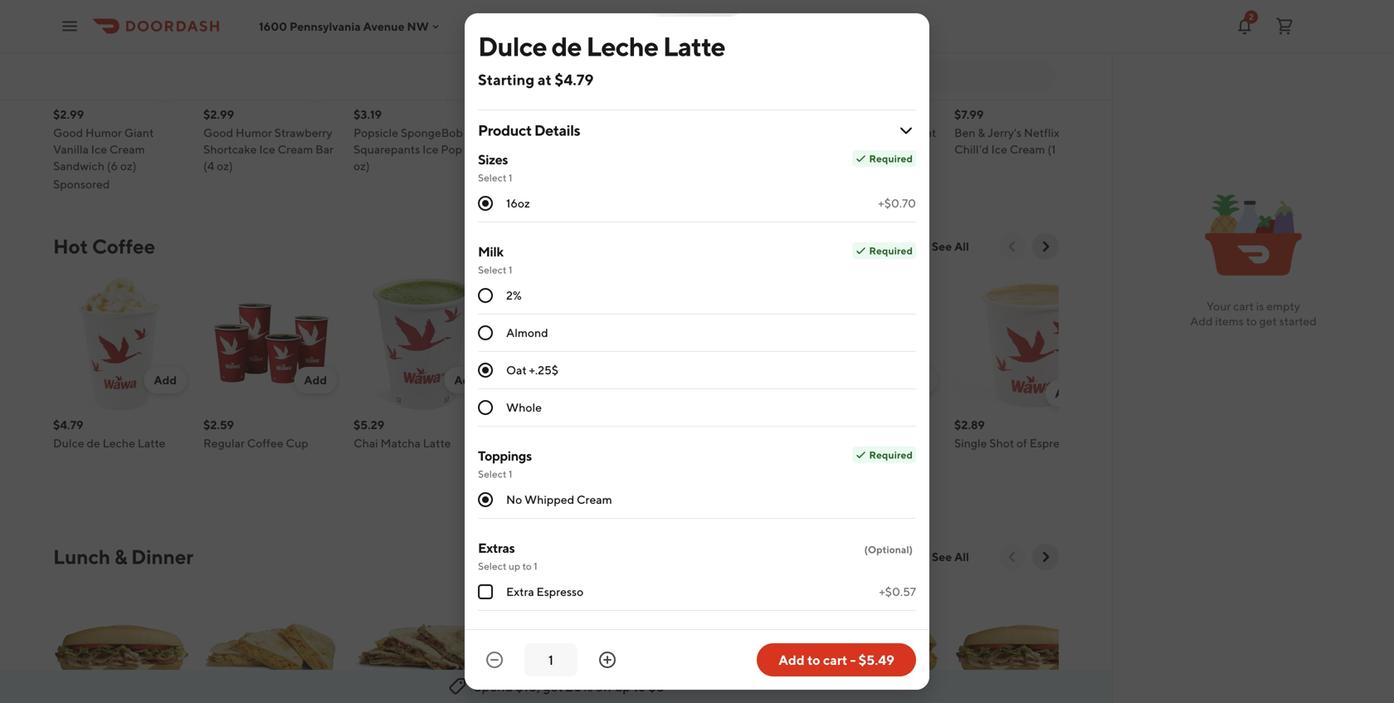 Task type: locate. For each thing, give the bounding box(es) containing it.
$3.19 inside $3.19 popsicle spongebob squarepants ice pop (4 oz)
[[354, 108, 382, 121]]

0 vertical spatial see all
[[932, 240, 970, 253]]

required inside milk "group"
[[870, 245, 913, 257]]

3 $5.29 from the left
[[805, 418, 836, 432]]

1 vertical spatial up
[[615, 679, 631, 695]]

2 jerry's from the left
[[838, 126, 872, 139]]

0 horizontal spatial ben
[[504, 126, 525, 139]]

ice right shortcake
[[259, 142, 275, 156]]

2 required from the top
[[870, 245, 913, 257]]

oz) for (6
[[120, 159, 137, 173]]

to left -
[[808, 652, 821, 668]]

ben & jerry's netflix & chill'd ice cream (1 pt) image
[[955, 0, 1092, 100]]

1 vertical spatial cart
[[824, 652, 848, 668]]

2 matcha from the left
[[827, 436, 867, 450]]

ice right chill'd
[[992, 142, 1008, 156]]

sizes select 1
[[478, 152, 513, 184]]

1 for milk
[[509, 264, 513, 276]]

matcha for hot
[[827, 436, 867, 450]]

0 horizontal spatial oz)
[[120, 159, 137, 173]]

baked
[[598, 126, 632, 139]]

0 vertical spatial up
[[509, 560, 521, 572]]

2 all from the top
[[955, 550, 970, 564]]

required down +$0.70
[[870, 245, 913, 257]]

0 vertical spatial de
[[552, 31, 582, 62]]

matcha left the tea
[[827, 436, 867, 450]]

$7.99 inside $7.99 ben & jerry's the tonight dough ice cream (1 pt)
[[805, 108, 834, 121]]

dulce de leche latte
[[478, 31, 726, 62]]

oz) down squarepants on the left
[[354, 159, 370, 173]]

1 see from the top
[[932, 240, 953, 253]]

1 matcha from the left
[[381, 436, 421, 450]]

custom double meat hoagie image
[[504, 584, 641, 703]]

1 $3.19 from the left
[[354, 108, 382, 121]]

matcha
[[381, 436, 421, 450], [827, 436, 867, 450]]

cart left -
[[824, 652, 848, 668]]

1 vertical spatial coffee
[[247, 436, 284, 450]]

toppings
[[478, 448, 532, 464]]

to up extra
[[523, 560, 532, 572]]

pt) down the tonight
[[910, 142, 925, 156]]

1 up 16oz
[[509, 172, 513, 184]]

ice
[[91, 142, 107, 156], [259, 142, 275, 156], [423, 142, 439, 156], [504, 142, 520, 156], [843, 142, 859, 156], [992, 142, 1008, 156]]

1 horizontal spatial good
[[203, 126, 233, 139]]

milk select 1
[[478, 244, 513, 276]]

bbq chicken & cheese quesadilla image
[[654, 584, 791, 703]]

$7.99 ben & jerry's half baked ice cream (1 pt)
[[504, 108, 632, 156]]

started
[[1280, 314, 1318, 328]]

required down the
[[870, 153, 913, 164]]

jerry's left half
[[537, 126, 571, 139]]

select inside toppings select 1
[[478, 468, 507, 480]]

0 horizontal spatial $2.99
[[53, 108, 84, 121]]

1 inside the milk select 1
[[509, 264, 513, 276]]

2 ice from the left
[[259, 142, 275, 156]]

required left single
[[870, 449, 913, 461]]

2 ben from the left
[[805, 126, 826, 139]]

ben inside $7.99 ben & jerry's half baked ice cream (1 pt)
[[504, 126, 525, 139]]

1 horizontal spatial (4
[[465, 142, 476, 156]]

3 jerry's from the left
[[988, 126, 1022, 139]]

hot coffee
[[53, 235, 155, 258]]

add for the ben & jerry's netflix & chill'd ice cream (1 pt) image
[[1056, 76, 1079, 90]]

1 vertical spatial see all
[[932, 550, 970, 564]]

1 horizontal spatial oven roasted turkey hoagie image
[[955, 584, 1092, 703]]

giant
[[124, 126, 154, 139]]

see right (optional)
[[932, 550, 953, 564]]

3 pt) from the left
[[1059, 142, 1074, 156]]

sizes group
[[478, 150, 917, 223]]

nw
[[407, 19, 429, 33]]

1 ben from the left
[[504, 126, 525, 139]]

2 humor from the left
[[236, 126, 272, 139]]

$7.99 up chill'd
[[955, 108, 984, 121]]

select inside sizes select 1
[[478, 172, 507, 184]]

hot down the sponsored
[[53, 235, 88, 258]]

1 vertical spatial see all link
[[922, 544, 980, 570]]

at
[[538, 71, 552, 88]]

cart inside your cart is empty add items to get started
[[1234, 299, 1255, 313]]

2 horizontal spatial $5.29
[[805, 418, 836, 432]]

1 vertical spatial leche
[[103, 436, 135, 450]]

2 horizontal spatial (1
[[1048, 142, 1057, 156]]

0 horizontal spatial $4.79
[[53, 418, 83, 432]]

cream
[[110, 142, 145, 156], [278, 142, 313, 156], [522, 142, 558, 156], [861, 142, 897, 156], [1010, 142, 1046, 156], [577, 493, 613, 506]]

(4 inside $3.19 popsicle spongebob squarepants ice pop (4 oz)
[[465, 142, 476, 156]]

1 horizontal spatial matcha
[[827, 436, 867, 450]]

required inside "sizes" group
[[870, 153, 913, 164]]

(1 down the details
[[560, 142, 569, 156]]

0 horizontal spatial de
[[87, 436, 100, 450]]

2 see all link from the top
[[922, 544, 980, 570]]

2 select from the top
[[478, 264, 507, 276]]

select down the toppings in the bottom of the page
[[478, 468, 507, 480]]

$2.99 inside $2.99 good humor strawberry shortcake ice cream bar (4 oz)
[[203, 108, 234, 121]]

up
[[509, 560, 521, 572], [615, 679, 631, 695]]

espresso right extra
[[537, 585, 584, 599]]

whole
[[506, 401, 542, 414]]

see all left previous button of carousel icon
[[932, 240, 970, 253]]

0 horizontal spatial (4
[[203, 159, 214, 173]]

see left previous button of carousel icon
[[932, 240, 953, 253]]

hot left the tea
[[805, 436, 825, 450]]

$7.99 inside $7.99 ben & jerry's half baked ice cream (1 pt)
[[504, 108, 533, 121]]

0 horizontal spatial $5.29
[[354, 418, 385, 432]]

select down sizes
[[478, 172, 507, 184]]

0 horizontal spatial $3.19
[[354, 108, 382, 121]]

oat +.25$
[[506, 363, 559, 377]]

humor inside $2.99 good humor strawberry shortcake ice cream bar (4 oz)
[[236, 126, 272, 139]]

pt) down netflix
[[1059, 142, 1074, 156]]

espresso
[[1030, 436, 1077, 450], [537, 585, 584, 599]]

hot matcha tea image
[[805, 273, 942, 410]]

3 ben from the left
[[955, 126, 976, 139]]

ben inside $7.99 ben & jerry's netflix & chill'd ice cream (1 pt)
[[955, 126, 976, 139]]

select down the extras
[[478, 560, 507, 572]]

cream right whipped
[[577, 493, 613, 506]]

shot
[[990, 436, 1015, 450]]

0 horizontal spatial dulce
[[53, 436, 84, 450]]

good up shortcake
[[203, 126, 233, 139]]

(1 inside $7.99 ben & jerry's netflix & chill'd ice cream (1 pt)
[[1048, 142, 1057, 156]]

milk group
[[478, 242, 917, 427]]

cart
[[1234, 299, 1255, 313], [824, 652, 848, 668]]

1 horizontal spatial pt)
[[910, 142, 925, 156]]

1 horizontal spatial espresso
[[1030, 436, 1077, 450]]

matcha inside $5.29 chai matcha latte
[[381, 436, 421, 450]]

chill'd
[[955, 142, 990, 156]]

all left previous button of carousel icon
[[955, 240, 970, 253]]

to inside button
[[808, 652, 821, 668]]

(1 down the tonight
[[899, 142, 908, 156]]

0 horizontal spatial (1
[[560, 142, 569, 156]]

0 horizontal spatial humor
[[85, 126, 122, 139]]

5 ice from the left
[[843, 142, 859, 156]]

select inside the milk select 1
[[478, 264, 507, 276]]

1 horizontal spatial $4.79
[[504, 418, 534, 432]]

pt) inside $7.99 ben & jerry's netflix & chill'd ice cream (1 pt)
[[1059, 142, 1074, 156]]

2 $3.19 from the left
[[654, 108, 683, 121]]

see all for hot coffee
[[932, 240, 970, 253]]

jerry's inside $7.99 ben & jerry's half baked ice cream (1 pt)
[[537, 126, 571, 139]]

see all link left previous button of carousel image
[[922, 544, 980, 570]]

1 vertical spatial all
[[955, 550, 970, 564]]

see
[[932, 240, 953, 253], [932, 550, 953, 564]]

2 see from the top
[[932, 550, 953, 564]]

good
[[53, 126, 83, 139], [203, 126, 233, 139]]

get
[[1260, 314, 1278, 328], [543, 679, 563, 695]]

3 (1 from the left
[[1048, 142, 1057, 156]]

good inside $2.99 good humor strawberry shortcake ice cream bar (4 oz)
[[203, 126, 233, 139]]

oz)
[[120, 159, 137, 173], [217, 159, 233, 173], [354, 159, 370, 173]]

2 horizontal spatial ben
[[955, 126, 976, 139]]

required for sizes
[[870, 153, 913, 164]]

espresso inside extras group
[[537, 585, 584, 599]]

1 jerry's from the left
[[537, 126, 571, 139]]

ice right dough
[[843, 142, 859, 156]]

tonight
[[897, 126, 937, 139]]

$4.79 inside $4.79 caramel latte
[[504, 418, 534, 432]]

de inside dulce de leche latte dialog
[[552, 31, 582, 62]]

1 vertical spatial de
[[87, 436, 100, 450]]

(1 for chill'd
[[1048, 142, 1057, 156]]

$2.99 for $2.99 good humor giant vanilla ice cream sandwich (6 oz) sponsored
[[53, 108, 84, 121]]

& inside $7.99 ben & jerry's the tonight dough ice cream (1 pt)
[[828, 126, 836, 139]]

0 vertical spatial cart
[[1234, 299, 1255, 313]]

coffee inside hot coffee link
[[92, 235, 155, 258]]

2 vertical spatial required
[[870, 449, 913, 461]]

$3.19 for $3.19
[[654, 108, 683, 121]]

$4.79 caramel latte
[[504, 418, 579, 450]]

$5.29 inside $5.29 chai matcha latte
[[354, 418, 385, 432]]

pt) for ben & jerry's the tonight dough ice cream (1 pt)
[[910, 142, 925, 156]]

(1
[[560, 142, 569, 156], [899, 142, 908, 156], [1048, 142, 1057, 156]]

select down milk
[[478, 264, 507, 276]]

cream inside $7.99 ben & jerry's half baked ice cream (1 pt)
[[522, 142, 558, 156]]

-
[[851, 652, 856, 668]]

$4.79
[[555, 71, 594, 88], [53, 418, 83, 432], [504, 418, 534, 432]]

1 horizontal spatial jerry's
[[838, 126, 872, 139]]

required inside toppings 'group'
[[870, 449, 913, 461]]

cream down the
[[861, 142, 897, 156]]

shortcake
[[203, 142, 257, 156]]

cream down the giant
[[110, 142, 145, 156]]

dough
[[805, 142, 841, 156]]

add
[[455, 76, 477, 90], [1056, 76, 1079, 90], [1191, 314, 1214, 328], [154, 373, 177, 387], [304, 373, 327, 387], [455, 373, 477, 387], [1056, 387, 1079, 400], [779, 652, 805, 668], [455, 684, 477, 697], [605, 684, 628, 697], [755, 684, 778, 697], [905, 684, 928, 697]]

dulce inside dialog
[[478, 31, 547, 62]]

(4 inside $2.99 good humor strawberry shortcake ice cream bar (4 oz)
[[203, 159, 214, 173]]

dulce de leche latte image
[[53, 273, 190, 410]]

$2.99 up vanilla
[[53, 108, 84, 121]]

4 select from the top
[[478, 560, 507, 572]]

1 vertical spatial hot
[[805, 436, 825, 450]]

1 horizontal spatial de
[[552, 31, 582, 62]]

None radio
[[478, 196, 493, 211]]

jerry's left the
[[838, 126, 872, 139]]

half
[[574, 126, 596, 139]]

decrease quantity by 1 image
[[485, 650, 505, 670]]

1 horizontal spatial humor
[[236, 126, 272, 139]]

good for shortcake
[[203, 126, 233, 139]]

0 horizontal spatial coffee
[[92, 235, 155, 258]]

2 pt) from the left
[[910, 142, 925, 156]]

1 $7.99 from the left
[[504, 108, 533, 121]]

&
[[528, 126, 535, 139], [828, 126, 836, 139], [978, 126, 986, 139], [1063, 126, 1070, 139], [114, 545, 127, 569]]

$2.99 inside $2.99 good humor giant vanilla ice cream sandwich (6 oz) sponsored
[[53, 108, 84, 121]]

(4
[[465, 142, 476, 156], [203, 159, 214, 173]]

0 horizontal spatial cart
[[824, 652, 848, 668]]

spongebob
[[401, 126, 463, 139]]

see all link left previous button of carousel icon
[[922, 233, 980, 260]]

(4 right pop
[[465, 142, 476, 156]]

1 good from the left
[[53, 126, 83, 139]]

0 vertical spatial get
[[1260, 314, 1278, 328]]

1 horizontal spatial coffee
[[247, 436, 284, 450]]

add for single shot of espresso image
[[1056, 387, 1079, 400]]

see all link for lunch & dinner
[[922, 544, 980, 570]]

0 horizontal spatial good
[[53, 126, 83, 139]]

1 horizontal spatial get
[[1260, 314, 1278, 328]]

2 oz) from the left
[[217, 159, 233, 173]]

0 vertical spatial coffee
[[92, 235, 155, 258]]

$7.99 inside $7.99 ben & jerry's netflix & chill'd ice cream (1 pt)
[[955, 108, 984, 121]]

1 vertical spatial see
[[932, 550, 953, 564]]

$7.99
[[504, 108, 533, 121], [805, 108, 834, 121], [955, 108, 984, 121]]

0 horizontal spatial $7.99
[[504, 108, 533, 121]]

$5.29 inside $5.29 hot matcha tea
[[805, 418, 836, 432]]

$4.79 inside dulce de leche latte dialog
[[555, 71, 594, 88]]

popsicle
[[354, 126, 399, 139]]

get down is
[[1260, 314, 1278, 328]]

jerry's up chill'd
[[988, 126, 1022, 139]]

ben for ben & jerry's half baked ice cream (1 pt)
[[504, 126, 525, 139]]

1 up the 2%
[[509, 264, 513, 276]]

oven roasted turkey hoagie image
[[53, 584, 190, 703], [955, 584, 1092, 703]]

single
[[955, 436, 988, 450]]

pt) down half
[[571, 142, 586, 156]]

humor up shortcake
[[236, 126, 272, 139]]

(1 inside $7.99 ben & jerry's the tonight dough ice cream (1 pt)
[[899, 142, 908, 156]]

jerry's
[[537, 126, 571, 139], [838, 126, 872, 139], [988, 126, 1022, 139]]

cream down strawberry
[[278, 142, 313, 156]]

1 horizontal spatial hot
[[805, 436, 825, 450]]

0 vertical spatial all
[[955, 240, 970, 253]]

1 $2.99 from the left
[[53, 108, 84, 121]]

0 horizontal spatial up
[[509, 560, 521, 572]]

no
[[506, 493, 522, 506]]

6 ice from the left
[[992, 142, 1008, 156]]

ice inside $3.19 popsicle spongebob squarepants ice pop (4 oz)
[[423, 142, 439, 156]]

good up vanilla
[[53, 126, 83, 139]]

2 horizontal spatial jerry's
[[988, 126, 1022, 139]]

humor up the (6
[[85, 126, 122, 139]]

all left previous button of carousel image
[[955, 550, 970, 564]]

de inside the $4.79 dulce de leche latte
[[87, 436, 100, 450]]

1 up extra espresso
[[534, 560, 538, 572]]

required
[[870, 153, 913, 164], [870, 245, 913, 257], [870, 449, 913, 461]]

coffee left cup
[[247, 436, 284, 450]]

1 horizontal spatial $5.29
[[654, 418, 685, 432]]

select inside extras select up to 1
[[478, 560, 507, 572]]

1 required from the top
[[870, 153, 913, 164]]

Current quantity is 1 number field
[[535, 651, 568, 669]]

ice inside $2.99 good humor strawberry shortcake ice cream bar (4 oz)
[[259, 142, 275, 156]]

ben & jerry's the tonight dough ice cream (1 pt) image
[[805, 0, 942, 100]]

ben inside $7.99 ben & jerry's the tonight dough ice cream (1 pt)
[[805, 126, 826, 139]]

0 vertical spatial (4
[[465, 142, 476, 156]]

dulce inside the $4.79 dulce de leche latte
[[53, 436, 84, 450]]

to down is
[[1247, 314, 1258, 328]]

up right off
[[615, 679, 631, 695]]

humor
[[85, 126, 122, 139], [236, 126, 272, 139]]

0 vertical spatial espresso
[[1030, 436, 1077, 450]]

oz) right the (6
[[120, 159, 137, 173]]

lunch
[[53, 545, 110, 569]]

up down the extras
[[509, 560, 521, 572]]

1 vertical spatial (4
[[203, 159, 214, 173]]

espresso right of
[[1030, 436, 1077, 450]]

2 oven roasted turkey hoagie image from the left
[[955, 584, 1092, 703]]

$4.79 inside the $4.79 dulce de leche latte
[[53, 418, 83, 432]]

None checkbox
[[478, 585, 493, 599]]

product
[[478, 121, 532, 139]]

latte inside $4.79 caramel latte
[[551, 436, 579, 450]]

matcha right chai
[[381, 436, 421, 450]]

1 select from the top
[[478, 172, 507, 184]]

ice up the (6
[[91, 142, 107, 156]]

1 vertical spatial required
[[870, 245, 913, 257]]

(1 inside $7.99 ben & jerry's half baked ice cream (1 pt)
[[560, 142, 569, 156]]

add inside your cart is empty add items to get started
[[1191, 314, 1214, 328]]

1 horizontal spatial $2.99
[[203, 108, 234, 121]]

none checkbox inside extras group
[[478, 585, 493, 599]]

Whole radio
[[478, 400, 493, 415]]

$5.29 for $5.29
[[654, 418, 685, 432]]

ice down spongebob
[[423, 142, 439, 156]]

leche
[[587, 31, 659, 62], [103, 436, 135, 450]]

oz) for (4
[[217, 159, 233, 173]]

1 horizontal spatial oz)
[[217, 159, 233, 173]]

3 $7.99 from the left
[[955, 108, 984, 121]]

good inside $2.99 good humor giant vanilla ice cream sandwich (6 oz) sponsored
[[53, 126, 83, 139]]

0 vertical spatial dulce
[[478, 31, 547, 62]]

oz) inside $2.99 good humor giant vanilla ice cream sandwich (6 oz) sponsored
[[120, 159, 137, 173]]

$2.99 up shortcake
[[203, 108, 234, 121]]

get inside your cart is empty add items to get started
[[1260, 314, 1278, 328]]

ben for ben & jerry's the tonight dough ice cream (1 pt)
[[805, 126, 826, 139]]

3 oz) from the left
[[354, 159, 370, 173]]

to inside extras select up to 1
[[523, 560, 532, 572]]

20%
[[566, 679, 593, 695]]

humor inside $2.99 good humor giant vanilla ice cream sandwich (6 oz) sponsored
[[85, 126, 122, 139]]

(1 down netflix
[[1048, 142, 1057, 156]]

1 humor from the left
[[85, 126, 122, 139]]

cart left is
[[1234, 299, 1255, 313]]

1 horizontal spatial cart
[[1234, 299, 1255, 313]]

hot
[[53, 235, 88, 258], [805, 436, 825, 450]]

get right $15,
[[543, 679, 563, 695]]

matcha inside $5.29 hot matcha tea
[[827, 436, 867, 450]]

2 horizontal spatial $4.79
[[555, 71, 594, 88]]

cream down product details
[[522, 142, 558, 156]]

2 good from the left
[[203, 126, 233, 139]]

3 required from the top
[[870, 449, 913, 461]]

1 inside sizes select 1
[[509, 172, 513, 184]]

cream down netflix
[[1010, 142, 1046, 156]]

0 horizontal spatial oven roasted turkey hoagie image
[[53, 584, 190, 703]]

all for hot coffee
[[955, 240, 970, 253]]

1 vertical spatial dulce
[[53, 436, 84, 450]]

1 pt) from the left
[[571, 142, 586, 156]]

ice down product
[[504, 142, 520, 156]]

ben & jerry's half baked ice cream (1 pt) image
[[504, 0, 641, 100]]

ben up chill'd
[[955, 126, 976, 139]]

16oz
[[506, 196, 530, 210]]

2 $7.99 from the left
[[805, 108, 834, 121]]

$7.99 for $7.99 ben & jerry's netflix & chill'd ice cream (1 pt)
[[955, 108, 984, 121]]

oz) inside $2.99 good humor strawberry shortcake ice cream bar (4 oz)
[[217, 159, 233, 173]]

select for sizes
[[478, 172, 507, 184]]

$5.29
[[354, 418, 385, 432], [654, 418, 685, 432], [805, 418, 836, 432]]

leche inside dialog
[[587, 31, 659, 62]]

0 vertical spatial see
[[932, 240, 953, 253]]

0 horizontal spatial espresso
[[537, 585, 584, 599]]

1 see all from the top
[[932, 240, 970, 253]]

avenue
[[363, 19, 405, 33]]

good humor giant vanilla ice cream sandwich (6 oz) image
[[53, 0, 190, 100]]

jerry's inside $7.99 ben & jerry's netflix & chill'd ice cream (1 pt)
[[988, 126, 1022, 139]]

0 vertical spatial see all link
[[922, 233, 980, 260]]

next button of carousel image
[[1038, 549, 1055, 565]]

$3.19 up popsicle
[[354, 108, 382, 121]]

1 ice from the left
[[91, 142, 107, 156]]

1 horizontal spatial up
[[615, 679, 631, 695]]

2 horizontal spatial $7.99
[[955, 108, 984, 121]]

0 horizontal spatial leche
[[103, 436, 135, 450]]

4 ice from the left
[[504, 142, 520, 156]]

ice inside $7.99 ben & jerry's netflix & chill'd ice cream (1 pt)
[[992, 142, 1008, 156]]

1 horizontal spatial leche
[[587, 31, 659, 62]]

1 $5.29 from the left
[[354, 418, 385, 432]]

$4.79 for $4.79 caramel latte
[[504, 418, 534, 432]]

latte inside dialog
[[663, 31, 726, 62]]

1 see all link from the top
[[922, 233, 980, 260]]

pt)
[[571, 142, 586, 156], [910, 142, 925, 156], [1059, 142, 1074, 156]]

cream inside $7.99 ben & jerry's netflix & chill'd ice cream (1 pt)
[[1010, 142, 1046, 156]]

required for milk
[[870, 245, 913, 257]]

0 horizontal spatial jerry's
[[537, 126, 571, 139]]

1 for toppings
[[509, 468, 513, 480]]

add for dulce de leche latte image
[[154, 373, 177, 387]]

spend
[[474, 679, 513, 695]]

$3.19 up "sizes" group
[[654, 108, 683, 121]]

0 horizontal spatial matcha
[[381, 436, 421, 450]]

1 horizontal spatial $7.99
[[805, 108, 834, 121]]

toppings select 1
[[478, 448, 532, 480]]

items
[[1216, 314, 1245, 328]]

add for buffalo chicken cheesesteak hoagie image
[[905, 684, 928, 697]]

latte inside the $4.79 dulce de leche latte
[[138, 436, 166, 450]]

add for the chai matcha latte image
[[455, 373, 477, 387]]

1 vertical spatial espresso
[[537, 585, 584, 599]]

pt) inside $7.99 ben & jerry's the tonight dough ice cream (1 pt)
[[910, 142, 925, 156]]

de
[[552, 31, 582, 62], [87, 436, 100, 450]]

beef & cheese quesadilla image
[[354, 584, 491, 703]]

3 ice from the left
[[423, 142, 439, 156]]

oz) down shortcake
[[217, 159, 233, 173]]

1 down the toppings in the bottom of the page
[[509, 468, 513, 480]]

0 vertical spatial leche
[[587, 31, 659, 62]]

starting
[[478, 71, 535, 88]]

netflix
[[1025, 126, 1060, 139]]

cream inside $7.99 ben & jerry's the tonight dough ice cream (1 pt)
[[861, 142, 897, 156]]

1 inside toppings select 1
[[509, 468, 513, 480]]

No Whipped Cream radio
[[478, 492, 493, 507]]

0 vertical spatial required
[[870, 153, 913, 164]]

jerry's inside $7.99 ben & jerry's the tonight dough ice cream (1 pt)
[[838, 126, 872, 139]]

2 horizontal spatial oz)
[[354, 159, 370, 173]]

coffee
[[92, 235, 155, 258], [247, 436, 284, 450]]

matcha for chai
[[381, 436, 421, 450]]

3 select from the top
[[478, 468, 507, 480]]

ben up sizes
[[504, 126, 525, 139]]

0 vertical spatial hot
[[53, 235, 88, 258]]

pt) inside $7.99 ben & jerry's half baked ice cream (1 pt)
[[571, 142, 586, 156]]

2 $5.29 from the left
[[654, 418, 685, 432]]

buffalo chicken cheesesteak hoagie image
[[805, 584, 942, 703]]

2 (1 from the left
[[899, 142, 908, 156]]

1 (1 from the left
[[560, 142, 569, 156]]

2 $2.99 from the left
[[203, 108, 234, 121]]

see all link
[[922, 233, 980, 260], [922, 544, 980, 570]]

ben up dough
[[805, 126, 826, 139]]

1 all from the top
[[955, 240, 970, 253]]

0 horizontal spatial get
[[543, 679, 563, 695]]

2 horizontal spatial pt)
[[1059, 142, 1074, 156]]

(4 down shortcake
[[203, 159, 214, 173]]

oat
[[506, 363, 527, 377]]

1 horizontal spatial (1
[[899, 142, 908, 156]]

1
[[509, 172, 513, 184], [509, 264, 513, 276], [509, 468, 513, 480], [534, 560, 538, 572]]

1 horizontal spatial dulce
[[478, 31, 547, 62]]

$7.99 down starting
[[504, 108, 533, 121]]

add for custom double meat hoagie image
[[605, 684, 628, 697]]

coffee down the sponsored
[[92, 235, 155, 258]]

& inside $7.99 ben & jerry's half baked ice cream (1 pt)
[[528, 126, 535, 139]]

1 oz) from the left
[[120, 159, 137, 173]]

open menu image
[[60, 16, 80, 36]]

1 horizontal spatial ben
[[805, 126, 826, 139]]

0 horizontal spatial pt)
[[571, 142, 586, 156]]

ice inside $7.99 ben & jerry's half baked ice cream (1 pt)
[[504, 142, 520, 156]]

+.25$
[[529, 363, 559, 377]]

2 see all from the top
[[932, 550, 970, 564]]

see all left previous button of carousel image
[[932, 550, 970, 564]]

$7.99 up dough
[[805, 108, 834, 121]]

1 horizontal spatial $3.19
[[654, 108, 683, 121]]

humor for shortcake
[[236, 126, 272, 139]]



Task type: vqa. For each thing, say whether or not it's contained in the screenshot.
THE LAGER
no



Task type: describe. For each thing, give the bounding box(es) containing it.
of
[[1017, 436, 1028, 450]]

good for vanilla
[[53, 126, 83, 139]]

whipped
[[525, 493, 575, 506]]

select for milk
[[478, 264, 507, 276]]

cream inside $2.99 good humor giant vanilla ice cream sandwich (6 oz) sponsored
[[110, 142, 145, 156]]

is
[[1257, 299, 1265, 313]]

$3.19 for $3.19 popsicle spongebob squarepants ice pop (4 oz)
[[354, 108, 382, 121]]

cart inside button
[[824, 652, 848, 668]]

the
[[874, 126, 894, 139]]

ice inside $7.99 ben & jerry's the tonight dough ice cream (1 pt)
[[843, 142, 859, 156]]

Oat +.25$ radio
[[478, 363, 493, 378]]

+$0.70
[[879, 196, 917, 210]]

your
[[1207, 299, 1232, 313]]

select for extras
[[478, 560, 507, 572]]

add for beef & cheese quesadilla image
[[455, 684, 477, 697]]

empty
[[1267, 299, 1301, 313]]

$2.89 single shot of espresso
[[955, 418, 1077, 450]]

Search Wawa search field
[[804, 67, 1043, 86]]

sandwich
[[53, 159, 105, 173]]

leche inside the $4.79 dulce de leche latte
[[103, 436, 135, 450]]

add to cart - $5.49 button
[[757, 644, 917, 677]]

caramel
[[504, 436, 549, 450]]

dinner
[[131, 545, 193, 569]]

1600
[[259, 19, 287, 33]]

Almond radio
[[478, 325, 493, 340]]

next button of carousel image
[[1038, 238, 1055, 255]]

details
[[535, 121, 581, 139]]

$7.99 for $7.99 ben & jerry's half baked ice cream (1 pt)
[[504, 108, 533, 121]]

latte inside $5.29 chai matcha latte
[[423, 436, 451, 450]]

jerry's for half
[[537, 126, 571, 139]]

vanilla matcha latte image
[[654, 273, 791, 410]]

sizes
[[478, 152, 508, 167]]

extras
[[478, 540, 515, 556]]

see all for lunch & dinner
[[932, 550, 970, 564]]

& for ice
[[528, 126, 535, 139]]

notification bell image
[[1236, 16, 1255, 36]]

add for the 'bbq chicken & cheese quesadilla' image
[[755, 684, 778, 697]]

humor for vanilla
[[85, 126, 122, 139]]

$5
[[649, 679, 665, 695]]

previous button of carousel image
[[1005, 549, 1021, 565]]

add inside add to cart - $5.49 button
[[779, 652, 805, 668]]

$7.99 ben & jerry's netflix & chill'd ice cream (1 pt)
[[955, 108, 1074, 156]]

1600 pennsylvania avenue nw button
[[259, 19, 442, 33]]

tea
[[869, 436, 888, 450]]

vanilla
[[53, 142, 89, 156]]

add for popsicle spongebob squarepants ice pop (4 oz) image
[[455, 76, 477, 90]]

$2.99 good humor giant vanilla ice cream sandwich (6 oz) sponsored
[[53, 108, 154, 191]]

pennsylvania
[[290, 19, 361, 33]]

coffee inside $2.59 regular coffee cup
[[247, 436, 284, 450]]

hot inside $5.29 hot matcha tea
[[805, 436, 825, 450]]

$2.99 for $2.99 good humor strawberry shortcake ice cream bar (4 oz)
[[203, 108, 234, 121]]

$5.49
[[859, 652, 895, 668]]

lunch & dinner link
[[53, 544, 193, 570]]

product details
[[478, 121, 581, 139]]

$7.99 for $7.99 ben & jerry's the tonight dough ice cream (1 pt)
[[805, 108, 834, 121]]

(6
[[107, 159, 118, 173]]

$4.79 for $4.79 dulce de leche latte
[[53, 418, 83, 432]]

almond
[[506, 326, 549, 340]]

cream inside $2.99 good humor strawberry shortcake ice cream bar (4 oz)
[[278, 142, 313, 156]]

(1 for dough
[[899, 142, 908, 156]]

toppings group
[[478, 447, 917, 519]]

required for toppings
[[870, 449, 913, 461]]

(optional)
[[865, 544, 913, 555]]

to inside your cart is empty add items to get started
[[1247, 314, 1258, 328]]

espresso inside the $2.89 single shot of espresso
[[1030, 436, 1077, 450]]

1 inside extras select up to 1
[[534, 560, 538, 572]]

see for lunch & dinner
[[932, 550, 953, 564]]

0 horizontal spatial hot
[[53, 235, 88, 258]]

select for toppings
[[478, 468, 507, 480]]

your cart is empty add items to get started
[[1191, 299, 1318, 328]]

$5.29 for $5.29 hot matcha tea
[[805, 418, 836, 432]]

cream inside toppings 'group'
[[577, 493, 613, 506]]

pop
[[441, 142, 462, 156]]

chai
[[354, 436, 378, 450]]

$5.29 for $5.29 chai matcha latte
[[354, 418, 385, 432]]

no whipped cream
[[506, 493, 613, 506]]

product details button
[[478, 110, 917, 150]]

$4.79 dulce de leche latte
[[53, 418, 166, 450]]

1 for sizes
[[509, 172, 513, 184]]

good humor strawberry shortcake ice cream bar (4 oz) image
[[203, 0, 340, 100]]

add for regular coffee cup image in the left of the page
[[304, 373, 327, 387]]

extra espresso
[[506, 585, 584, 599]]

caramel latte image
[[504, 273, 641, 410]]

hot coffee link
[[53, 233, 155, 260]]

dulce de leche latte dialog
[[465, 0, 930, 690]]

buffalo chicken & cheese quesadilla image
[[203, 584, 340, 703]]

strawberry
[[275, 126, 333, 139]]

& for dough
[[828, 126, 836, 139]]

sponsored
[[53, 177, 110, 191]]

squarepants
[[354, 142, 420, 156]]

up inside extras select up to 1
[[509, 560, 521, 572]]

$2.59 regular coffee cup
[[203, 418, 309, 450]]

chai matcha latte image
[[354, 273, 491, 410]]

see all link for hot coffee
[[922, 233, 980, 260]]

single shot of espresso image
[[955, 273, 1092, 410]]

jerry's for netflix
[[988, 126, 1022, 139]]

regular
[[203, 436, 245, 450]]

starting at $4.79
[[478, 71, 594, 88]]

$2.59
[[203, 418, 234, 432]]

pt) for ben & jerry's netflix & chill'd ice cream (1 pt)
[[1059, 142, 1074, 156]]

2%
[[506, 289, 522, 302]]

previous button of carousel image
[[1005, 238, 1021, 255]]

$2.99 good humor strawberry shortcake ice cream bar (4 oz)
[[203, 108, 334, 173]]

ben for ben & jerry's netflix & chill'd ice cream (1 pt)
[[955, 126, 976, 139]]

jerry's for the
[[838, 126, 872, 139]]

see for hot coffee
[[932, 240, 953, 253]]

cup
[[286, 436, 309, 450]]

extra
[[506, 585, 535, 599]]

lunch & dinner
[[53, 545, 193, 569]]

+$0.57
[[880, 585, 917, 599]]

$3.19 popsicle spongebob squarepants ice pop (4 oz)
[[354, 108, 476, 173]]

bar
[[316, 142, 334, 156]]

$7.99 ben & jerry's the tonight dough ice cream (1 pt)
[[805, 108, 937, 156]]

extras group
[[478, 539, 917, 611]]

extras select up to 1
[[478, 540, 538, 572]]

1 oven roasted turkey hoagie image from the left
[[53, 584, 190, 703]]

2
[[1250, 12, 1255, 22]]

all for lunch & dinner
[[955, 550, 970, 564]]

spend $15, get 20% off up to $5
[[474, 679, 665, 695]]

2% radio
[[478, 288, 493, 303]]

$5.29 hot matcha tea
[[805, 418, 888, 450]]

0 items, open order cart image
[[1275, 16, 1295, 36]]

$5.29 chai matcha latte
[[354, 418, 451, 450]]

$15,
[[516, 679, 540, 695]]

to left $5
[[634, 679, 646, 695]]

popsicle spongebob squarepants ice pop (4 oz) image
[[354, 0, 491, 100]]

add to cart - $5.49
[[779, 652, 895, 668]]

1 vertical spatial get
[[543, 679, 563, 695]]

off
[[596, 679, 613, 695]]

regular coffee cup image
[[203, 273, 340, 410]]

increase quantity by 1 image
[[598, 650, 618, 670]]

oz) inside $3.19 popsicle spongebob squarepants ice pop (4 oz)
[[354, 159, 370, 173]]

$2.89
[[955, 418, 986, 432]]

ice inside $2.99 good humor giant vanilla ice cream sandwich (6 oz) sponsored
[[91, 142, 107, 156]]

twix ice cream bars (3.13 oz) image
[[654, 0, 791, 100]]

milk
[[478, 244, 504, 259]]

none radio inside "sizes" group
[[478, 196, 493, 211]]

& for chill'd
[[978, 126, 986, 139]]



